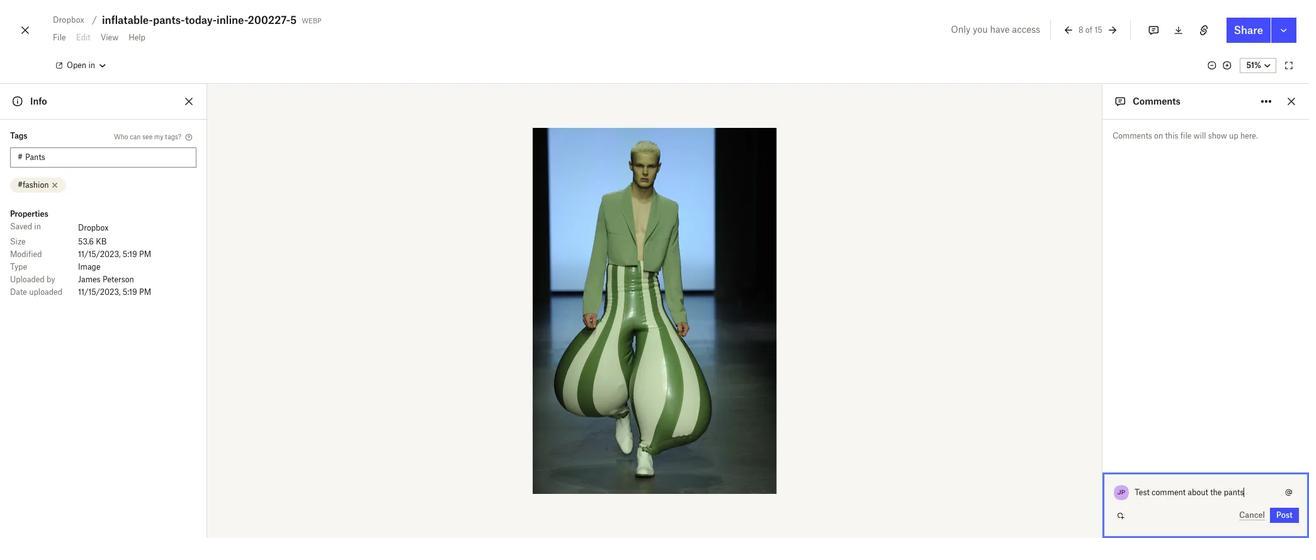 Task type: describe. For each thing, give the bounding box(es) containing it.
share button
[[1227, 18, 1272, 43]]

pm for peterson
[[139, 287, 151, 297]]

microsoft_pride_21_pansexual.jpg
[[1047, 445, 1170, 454]]

11/15/2023, 5:19 pm for peterson
[[78, 287, 151, 297]]

who
[[114, 133, 128, 140]]

microsoft_pride_21_pride_flag.jpg
[[1047, 370, 1170, 380]]

Add your thoughts text field
[[1135, 483, 1282, 503]]

#fashion
[[18, 180, 49, 190]]

8
[[1079, 25, 1084, 34]]

microsoft_pride_21_intersex.jpg
[[1047, 408, 1162, 417]]

dropbox link
[[78, 222, 109, 234]]

test
[[1135, 488, 1150, 497]]

row containing saved in
[[10, 221, 197, 236]]

row containing type
[[10, 261, 197, 273]]

5:19 for james peterson
[[123, 287, 137, 297]]

by
[[47, 275, 55, 284]]

in for saved in
[[34, 222, 41, 231]]

uploaded to
[[1071, 459, 1108, 467]]

open in button
[[48, 55, 113, 76]]

link
[[1254, 488, 1268, 498]]

5:19 for 53.6 kb
[[123, 250, 137, 259]]

saved in
[[10, 222, 41, 231]]

comments for comments on this file will show up here.
[[1113, 131, 1153, 141]]

will
[[1194, 131, 1207, 141]]

upload successful! all items successfully uploaded
[[1064, 504, 1176, 525]]

the
[[1211, 488, 1223, 497]]

my
[[154, 133, 163, 140]]

modified
[[10, 250, 42, 259]]

to for microsoft_pride_21_demisexual.jpg
[[1102, 273, 1108, 281]]

comments on this file will show up here.
[[1113, 131, 1259, 141]]

cancel
[[1240, 510, 1266, 520]]

successful!
[[1097, 504, 1145, 515]]

kb
[[96, 237, 107, 246]]

help
[[129, 33, 146, 42]]

pants-
[[153, 14, 185, 26]]

tags
[[10, 131, 28, 141]]

open
[[67, 60, 86, 70]]

help button
[[124, 28, 151, 48]]

peterson
[[103, 275, 134, 284]]

microsoft_pride_21_intersex.jpg uploaded to
[[1047, 408, 1162, 430]]

microsoft_pride_21_demisexual.jpg
[[1047, 259, 1176, 268]]

on
[[1155, 131, 1164, 141]]

row containing date uploaded
[[10, 286, 197, 299]]

all
[[1064, 515, 1073, 525]]

comment
[[1152, 488, 1187, 497]]

file
[[1181, 131, 1192, 141]]

about
[[1189, 488, 1209, 497]]

successfully
[[1097, 515, 1141, 525]]

size
[[10, 237, 26, 246]]

to for microsoft_pride_21_pride_flag.jpg
[[1102, 385, 1108, 393]]

have
[[991, 24, 1010, 35]]

pm for kb
[[139, 250, 151, 259]]

copy link
[[1233, 488, 1268, 498]]

uploaded inside row
[[29, 287, 62, 297]]

11/15/2023, 5:19 pm for kb
[[78, 250, 151, 259]]

11/15/2023, for peterson
[[78, 287, 121, 297]]

dropbox button
[[48, 13, 89, 28]]

microsoft_pride_21_bisexual.jpg
[[1047, 296, 1164, 306]]

copy
[[1233, 488, 1252, 498]]

this
[[1166, 131, 1179, 141]]

uploaded for microsoft_pride_21_bisexual.jpg
[[1071, 311, 1100, 318]]

to for microsoft_pride_21_bisexual.jpg
[[1102, 311, 1108, 318]]

items
[[1075, 515, 1095, 525]]

comments for comments
[[1134, 96, 1181, 106]]

date uploaded
[[10, 287, 62, 297]]

file
[[53, 33, 66, 42]]

here.
[[1241, 131, 1259, 141]]

properties
[[10, 209, 48, 219]]

webp
[[302, 14, 322, 25]]

access
[[1013, 24, 1041, 35]]

microsoft_pride_21_neutrois.jpg
[[1047, 333, 1164, 343]]

uploaded by
[[10, 275, 55, 284]]

15
[[1095, 25, 1103, 34]]

53.6
[[78, 237, 94, 246]]

of
[[1086, 25, 1093, 34]]

can
[[130, 133, 141, 140]]



Task type: vqa. For each thing, say whether or not it's contained in the screenshot.


Task type: locate. For each thing, give the bounding box(es) containing it.
microsoft_pride_21_bisexual.jpg uploaded to
[[1047, 296, 1164, 318]]

uploaded down by
[[29, 287, 62, 297]]

uploaded down microsoft_pride_21_pansexual.jpg
[[1071, 459, 1100, 467]]

1 row from the top
[[10, 221, 197, 236]]

to down 'microsoft_pride_21_neutrois.jpg'
[[1102, 348, 1108, 355]]

1 vertical spatial comments
[[1113, 131, 1153, 141]]

saved
[[10, 222, 32, 231]]

today-
[[185, 14, 217, 26]]

dropbox up 53.6 kb
[[78, 223, 109, 232]]

uploaded inside microsoft_pride_21_bisexual.jpg uploaded to
[[1071, 311, 1100, 318]]

jp
[[1118, 488, 1126, 497]]

11/15/2023, 5:19 pm down peterson
[[78, 287, 151, 297]]

row down the james peterson
[[10, 286, 197, 299]]

to down microsoft_pride_21_bisexual.jpg
[[1102, 311, 1108, 318]]

53.6 kb
[[78, 237, 107, 246]]

2 11/15/2023, from the top
[[78, 287, 121, 297]]

only you have access
[[952, 24, 1041, 35]]

2 pm from the top
[[139, 287, 151, 297]]

in
[[88, 60, 95, 70], [34, 222, 41, 231]]

pants
[[1225, 488, 1245, 497]]

inflatable-
[[102, 14, 153, 26]]

2 11/15/2023, 5:19 pm from the top
[[78, 287, 151, 297]]

#
[[18, 152, 23, 162]]

to for microsoft_pride_21_neutrois.jpg
[[1102, 348, 1108, 355]]

4 row from the top
[[10, 261, 197, 273]]

200227-
[[248, 14, 291, 26]]

date
[[10, 287, 27, 297]]

test comment about the pants
[[1135, 488, 1245, 497]]

to inside 'microsoft_pride_21_intersex.jpg uploaded to'
[[1102, 422, 1108, 430]]

microsoft_pride_21_demisexual.jpg uploaded to
[[1047, 259, 1176, 281]]

inline-
[[217, 14, 248, 26]]

2 to from the top
[[1102, 311, 1108, 318]]

0 vertical spatial dropbox
[[53, 15, 84, 25]]

0 horizontal spatial uploaded
[[29, 287, 62, 297]]

uploaded down 'microsoft_pride_21_neutrois.jpg'
[[1071, 348, 1100, 355]]

comments up on
[[1134, 96, 1181, 106]]

0 vertical spatial comments
[[1134, 96, 1181, 106]]

to inside microsoft_pride_21_neutrois.jpg uploaded to
[[1102, 348, 1108, 355]]

51% button
[[1241, 58, 1277, 73]]

uploaded down type
[[10, 275, 45, 284]]

james
[[78, 275, 101, 284]]

1 vertical spatial 11/15/2023, 5:19 pm
[[78, 287, 151, 297]]

to inside microsoft_pride_21_bisexual.jpg uploaded to
[[1102, 311, 1108, 318]]

1 horizontal spatial uploaded
[[1143, 515, 1176, 525]]

comments left on
[[1113, 131, 1153, 141]]

in right open
[[88, 60, 95, 70]]

11/15/2023, 5:19 pm down kb
[[78, 250, 151, 259]]

0 vertical spatial pm
[[139, 250, 151, 259]]

comments
[[1134, 96, 1181, 106], [1113, 131, 1153, 141]]

0 vertical spatial uploaded
[[29, 287, 62, 297]]

dropbox for the dropbox popup button
[[53, 15, 84, 25]]

in for open in
[[88, 60, 95, 70]]

post
[[1277, 510, 1294, 520]]

file button
[[48, 28, 71, 48]]

1 vertical spatial dropbox
[[78, 223, 109, 232]]

11/15/2023,
[[78, 250, 121, 259], [78, 287, 121, 297]]

up
[[1230, 131, 1239, 141]]

/
[[92, 14, 97, 25]]

row containing uploaded by
[[10, 273, 197, 286]]

view
[[101, 33, 119, 42]]

tags?
[[165, 133, 181, 140]]

row containing modified
[[10, 248, 197, 261]]

dropbox inside row
[[78, 223, 109, 232]]

row down kb
[[10, 248, 197, 261]]

view button
[[96, 28, 124, 48]]

close left sidebar image
[[181, 94, 197, 109]]

to for microsoft_pride_21_intersex.jpg
[[1102, 422, 1108, 430]]

0 vertical spatial 11/15/2023,
[[78, 250, 121, 259]]

who can see my tags? image
[[184, 132, 194, 142]]

to inside microsoft_pride_21_pride_flag.jpg uploaded to
[[1102, 385, 1108, 393]]

uploaded for microsoft_pride_21_neutrois.jpg
[[1071, 348, 1100, 355]]

row down the dropbox link
[[10, 236, 197, 248]]

uploaded inside the upload successful! all items successfully uploaded
[[1143, 515, 1176, 525]]

to down microsoft_pride_21_pride_flag.jpg
[[1102, 385, 1108, 393]]

uploaded for microsoft_pride_21_pride_flag.jpg
[[1071, 385, 1100, 393]]

show
[[1209, 131, 1228, 141]]

1 vertical spatial in
[[34, 222, 41, 231]]

1 to from the top
[[1102, 273, 1108, 281]]

table containing saved in
[[10, 221, 197, 299]]

5:19 up peterson
[[123, 250, 137, 259]]

5:19
[[123, 250, 137, 259], [123, 287, 137, 297]]

1 5:19 from the top
[[123, 250, 137, 259]]

#fashion button
[[10, 178, 66, 193]]

6 row from the top
[[10, 286, 197, 299]]

close image
[[18, 20, 33, 40]]

to down microsoft_pride_21_pansexual.jpg
[[1102, 459, 1108, 467]]

dropbox up the file
[[53, 15, 84, 25]]

james peterson
[[78, 275, 134, 284]]

8 of 15
[[1079, 25, 1103, 34]]

uploaded for microsoft_pride_21_demisexual.jpg
[[1071, 273, 1100, 281]]

11/15/2023, for kb
[[78, 250, 121, 259]]

uploaded inside 'microsoft_pride_21_intersex.jpg uploaded to'
[[1071, 422, 1100, 430]]

microsoft_pride_21_pride_flag.jpg uploaded to
[[1047, 370, 1170, 393]]

table
[[10, 221, 197, 299]]

type
[[10, 262, 27, 272]]

row containing size
[[10, 236, 197, 248]]

to inside microsoft_pride_21_demisexual.jpg uploaded to
[[1102, 273, 1108, 281]]

in inside row
[[34, 222, 41, 231]]

1 11/15/2023, from the top
[[78, 250, 121, 259]]

11/15/2023, down the james peterson
[[78, 287, 121, 297]]

uploaded down microsoft_pride_21_pride_flag.jpg
[[1071, 385, 1100, 393]]

who can see my tags?
[[114, 133, 181, 140]]

5:19 down peterson
[[123, 287, 137, 297]]

5 to from the top
[[1102, 422, 1108, 430]]

to down microsoft_pride_21_demisexual.jpg
[[1102, 273, 1108, 281]]

share
[[1235, 24, 1264, 37]]

1 horizontal spatial in
[[88, 60, 95, 70]]

uploaded
[[1071, 273, 1100, 281], [10, 275, 45, 284], [1071, 311, 1100, 318], [1071, 348, 1100, 355], [1071, 385, 1100, 393], [1071, 422, 1100, 430], [1071, 459, 1100, 467]]

0 vertical spatial 11/15/2023, 5:19 pm
[[78, 250, 151, 259]]

open in
[[67, 60, 95, 70]]

cancel button
[[1240, 510, 1266, 521]]

11/15/2023, down kb
[[78, 250, 121, 259]]

1 11/15/2023, 5:19 pm from the top
[[78, 250, 151, 259]]

dropbox inside popup button
[[53, 15, 84, 25]]

uploaded inside row
[[10, 275, 45, 284]]

uploaded inside microsoft_pride_21_neutrois.jpg uploaded to
[[1071, 348, 1100, 355]]

you
[[974, 24, 988, 35]]

uploaded down microsoft_pride_21_intersex.jpg
[[1071, 422, 1100, 430]]

3 row from the top
[[10, 248, 197, 261]]

row up kb
[[10, 221, 197, 236]]

info
[[30, 96, 47, 106]]

dropbox for the dropbox link
[[78, 223, 109, 232]]

4 to from the top
[[1102, 385, 1108, 393]]

in inside popup button
[[88, 60, 95, 70]]

uploaded down microsoft_pride_21_demisexual.jpg
[[1071, 273, 1100, 281]]

51%
[[1247, 60, 1262, 70]]

upload
[[1064, 504, 1094, 515]]

pm
[[139, 250, 151, 259], [139, 287, 151, 297]]

uploaded down microsoft_pride_21_bisexual.jpg
[[1071, 311, 1100, 318]]

0 vertical spatial in
[[88, 60, 95, 70]]

in down properties at the top left of page
[[34, 222, 41, 231]]

row
[[10, 221, 197, 236], [10, 236, 197, 248], [10, 248, 197, 261], [10, 261, 197, 273], [10, 273, 197, 286], [10, 286, 197, 299]]

3 to from the top
[[1102, 348, 1108, 355]]

microsoft_pride_21_neutrois.jpg uploaded to
[[1047, 333, 1164, 355]]

uploaded inside microsoft_pride_21_demisexual.jpg uploaded to
[[1071, 273, 1100, 281]]

uploaded inside microsoft_pride_21_pride_flag.jpg uploaded to
[[1071, 385, 1100, 393]]

image
[[78, 262, 100, 272]]

copy link button
[[1227, 486, 1274, 501]]

only
[[952, 24, 971, 35]]

2 row from the top
[[10, 236, 197, 248]]

close right sidebar image
[[1285, 94, 1300, 109]]

upload successful! alert
[[1016, 217, 1294, 538]]

1 vertical spatial pm
[[139, 287, 151, 297]]

microsoft_pride_21_lesbian.jpg
[[1047, 482, 1161, 491]]

row up the james peterson
[[10, 261, 197, 273]]

uploaded down comment
[[1143, 515, 1176, 525]]

Add a tag text field
[[25, 151, 189, 164]]

to down microsoft_pride_21_intersex.jpg
[[1102, 422, 1108, 430]]

dropbox
[[53, 15, 84, 25], [78, 223, 109, 232]]

5 row from the top
[[10, 273, 197, 286]]

1 pm from the top
[[139, 250, 151, 259]]

uploaded for microsoft_pride_21_intersex.jpg
[[1071, 422, 1100, 430]]

post button
[[1271, 508, 1300, 523]]

6 to from the top
[[1102, 459, 1108, 467]]

0 horizontal spatial in
[[34, 222, 41, 231]]

1 vertical spatial 11/15/2023,
[[78, 287, 121, 297]]

1 vertical spatial 5:19
[[123, 287, 137, 297]]

1 vertical spatial uploaded
[[1143, 515, 1176, 525]]

row down image
[[10, 273, 197, 286]]

/ inflatable-pants-today-inline-200227-5 webp
[[92, 14, 322, 26]]

0 vertical spatial 5:19
[[123, 250, 137, 259]]

2 5:19 from the top
[[123, 287, 137, 297]]

5
[[291, 14, 297, 26]]

see
[[142, 133, 153, 140]]

11/15/2023, 5:19 pm
[[78, 250, 151, 259], [78, 287, 151, 297]]



